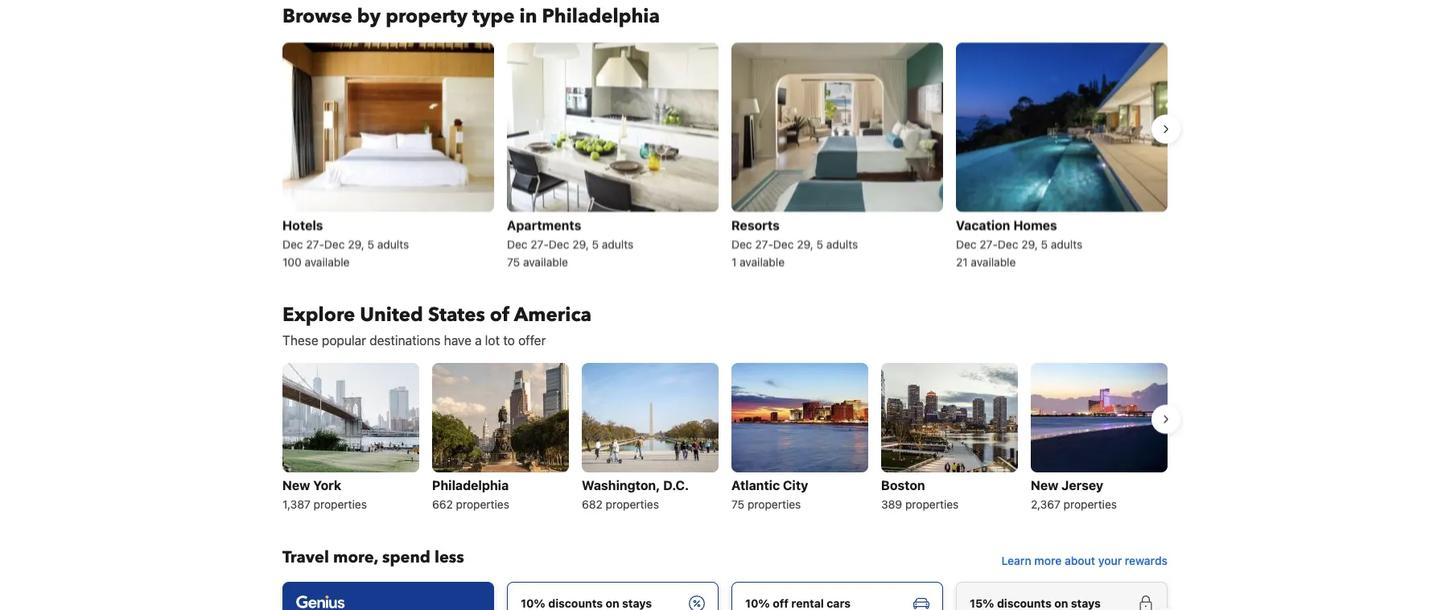 Task type: describe. For each thing, give the bounding box(es) containing it.
adults inside 'vacation homes dec 27-dec 29, 5 adults 21 available'
[[1051, 237, 1083, 250]]

10% for 10% off rental cars
[[745, 597, 770, 610]]

cars
[[827, 597, 851, 610]]

lot
[[485, 333, 500, 348]]

region for travel more, spend less
[[270, 576, 1181, 610]]

682
[[582, 498, 603, 511]]

atlantic
[[732, 478, 780, 493]]

properties for new york
[[314, 498, 367, 511]]

washington,
[[582, 478, 660, 493]]

5 for apartments
[[592, 237, 599, 250]]

15% discounts on stays
[[970, 597, 1101, 610]]

your
[[1099, 554, 1122, 567]]

by
[[357, 3, 381, 30]]

15% discounts on stays link
[[956, 582, 1168, 610]]

2 dec from the left
[[324, 237, 345, 250]]

york
[[313, 478, 342, 493]]

about
[[1065, 554, 1096, 567]]

travel more, spend less
[[283, 547, 464, 569]]

4 dec from the left
[[549, 237, 570, 250]]

available inside 'vacation homes dec 27-dec 29, 5 adults 21 available'
[[971, 255, 1016, 268]]

10% discounts on stays
[[521, 597, 652, 610]]

homes
[[1014, 217, 1058, 232]]

offer
[[518, 333, 546, 348]]

boston 389 properties
[[882, 478, 959, 511]]

city
[[783, 478, 809, 493]]

philadelphia 662 properties
[[432, 478, 510, 511]]

vacation
[[956, 217, 1011, 232]]

spend
[[382, 547, 431, 569]]

5 for hotels
[[368, 237, 374, 250]]

29, inside 'vacation homes dec 27-dec 29, 5 adults 21 available'
[[1022, 237, 1038, 250]]

properties inside boston 389 properties
[[906, 498, 959, 511]]

100
[[283, 255, 302, 268]]

1 dec from the left
[[283, 237, 303, 250]]

stays for 15% discounts on stays
[[1071, 597, 1101, 610]]

adults for hotels
[[377, 237, 409, 250]]

have
[[444, 333, 472, 348]]

explore united states of america these popular destinations have a lot to offer
[[283, 301, 592, 348]]

resorts
[[732, 217, 780, 232]]

states
[[428, 301, 485, 328]]

learn more about your rewards
[[1002, 554, 1168, 567]]

properties for atlantic city
[[748, 498, 801, 511]]

property
[[386, 3, 468, 30]]

explore
[[283, 301, 355, 328]]

1
[[732, 255, 737, 268]]

popular
[[322, 333, 366, 348]]

7 dec from the left
[[956, 237, 977, 250]]

27- for hotels
[[306, 237, 324, 250]]

browse by property type in philadelphia
[[283, 3, 660, 30]]

available for hotels
[[305, 255, 350, 268]]

vacation homes dec 27-dec 29, 5 adults 21 available
[[956, 217, 1083, 268]]

21
[[956, 255, 968, 268]]

of
[[490, 301, 510, 328]]

27- inside 'vacation homes dec 27-dec 29, 5 adults 21 available'
[[980, 237, 998, 250]]

15%
[[970, 597, 995, 610]]

3 dec from the left
[[507, 237, 528, 250]]

new york 1,387 properties
[[283, 478, 367, 511]]

8 dec from the left
[[998, 237, 1019, 250]]

less
[[435, 547, 464, 569]]

10% discounts on stays link
[[507, 582, 719, 610]]

rewards
[[1125, 554, 1168, 567]]

1,387
[[283, 498, 311, 511]]

on for 15% discounts on stays
[[1055, 597, 1069, 610]]



Task type: vqa. For each thing, say whether or not it's contained in the screenshot.


Task type: locate. For each thing, give the bounding box(es) containing it.
discounts inside "link"
[[997, 597, 1052, 610]]

5
[[368, 237, 374, 250], [592, 237, 599, 250], [817, 237, 824, 250], [1041, 237, 1048, 250]]

6 properties from the left
[[1064, 498, 1117, 511]]

adults
[[377, 237, 409, 250], [602, 237, 634, 250], [827, 237, 858, 250], [1051, 237, 1083, 250]]

available for resorts
[[740, 255, 785, 268]]

29,
[[348, 237, 364, 250], [573, 237, 589, 250], [797, 237, 814, 250], [1022, 237, 1038, 250]]

properties down atlantic
[[748, 498, 801, 511]]

new inside the new jersey 2,367 properties
[[1031, 478, 1059, 493]]

philadelphia
[[542, 3, 660, 30], [432, 478, 509, 493]]

available right "21"
[[971, 255, 1016, 268]]

27- for resorts
[[755, 237, 774, 250]]

new inside the new york 1,387 properties
[[283, 478, 310, 493]]

27- inside apartments dec 27-dec 29, 5 adults 75 available
[[531, 237, 549, 250]]

browse
[[283, 3, 352, 30]]

389
[[882, 498, 903, 511]]

27- down 'resorts' on the right top of page
[[755, 237, 774, 250]]

4 available from the left
[[971, 255, 1016, 268]]

properties inside the new jersey 2,367 properties
[[1064, 498, 1117, 511]]

america
[[514, 301, 592, 328]]

region containing hotels
[[270, 36, 1181, 276]]

4 properties from the left
[[748, 498, 801, 511]]

0 horizontal spatial philadelphia
[[432, 478, 509, 493]]

philadelphia up the 662
[[432, 478, 509, 493]]

0 horizontal spatial 75
[[507, 255, 520, 268]]

4 27- from the left
[[980, 237, 998, 250]]

apartments
[[507, 217, 581, 232]]

6 dec from the left
[[774, 237, 794, 250]]

1 horizontal spatial philadelphia
[[542, 3, 660, 30]]

2 discounts from the left
[[997, 597, 1052, 610]]

5 inside apartments dec 27-dec 29, 5 adults 75 available
[[592, 237, 599, 250]]

27- down hotels
[[306, 237, 324, 250]]

29, inside hotels dec 27-dec 29, 5 adults 100 available
[[348, 237, 364, 250]]

stays inside "link"
[[1071, 597, 1101, 610]]

stays
[[622, 597, 652, 610], [1071, 597, 1101, 610]]

1 horizontal spatial 10%
[[745, 597, 770, 610]]

1 horizontal spatial 75
[[732, 498, 745, 511]]

on
[[606, 597, 620, 610], [1055, 597, 1069, 610]]

available inside apartments dec 27-dec 29, 5 adults 75 available
[[523, 255, 568, 268]]

3 29, from the left
[[797, 237, 814, 250]]

1 27- from the left
[[306, 237, 324, 250]]

on for 10% discounts on stays
[[606, 597, 620, 610]]

75 down apartments at the left of page
[[507, 255, 520, 268]]

2,367
[[1031, 498, 1061, 511]]

10% off rental cars
[[745, 597, 851, 610]]

region
[[270, 36, 1181, 276], [270, 357, 1181, 521], [270, 576, 1181, 610]]

10% for 10% discounts on stays
[[521, 597, 546, 610]]

0 horizontal spatial 10%
[[521, 597, 546, 610]]

rental
[[792, 597, 824, 610]]

0 vertical spatial philadelphia
[[542, 3, 660, 30]]

philadelphia inside philadelphia 662 properties
[[432, 478, 509, 493]]

1 stays from the left
[[622, 597, 652, 610]]

new
[[283, 478, 310, 493], [1031, 478, 1059, 493]]

2 region from the top
[[270, 357, 1181, 521]]

new for new york
[[283, 478, 310, 493]]

available inside hotels dec 27-dec 29, 5 adults 100 available
[[305, 255, 350, 268]]

27- down apartments at the left of page
[[531, 237, 549, 250]]

on inside "10% discounts on stays" link
[[606, 597, 620, 610]]

discounts for 15%
[[997, 597, 1052, 610]]

properties for new jersey
[[1064, 498, 1117, 511]]

boston
[[882, 478, 926, 493]]

1 29, from the left
[[348, 237, 364, 250]]

5 inside resorts dec 27-dec 29, 5 adults 1 available
[[817, 237, 824, 250]]

new jersey 2,367 properties
[[1031, 478, 1117, 511]]

properties right the 662
[[456, 498, 510, 511]]

2 stays from the left
[[1071, 597, 1101, 610]]

adults inside hotels dec 27-dec 29, 5 adults 100 available
[[377, 237, 409, 250]]

3 5 from the left
[[817, 237, 824, 250]]

662
[[432, 498, 453, 511]]

properties inside washington, d.c. 682 properties
[[606, 498, 659, 511]]

adults for apartments
[[602, 237, 634, 250]]

region for explore united states of america
[[270, 357, 1181, 521]]

properties down york
[[314, 498, 367, 511]]

10%
[[521, 597, 546, 610], [745, 597, 770, 610]]

75
[[507, 255, 520, 268], [732, 498, 745, 511]]

27- inside hotels dec 27-dec 29, 5 adults 100 available
[[306, 237, 324, 250]]

these
[[283, 333, 319, 348]]

1 discounts from the left
[[548, 597, 603, 610]]

4 5 from the left
[[1041, 237, 1048, 250]]

1 horizontal spatial discounts
[[997, 597, 1052, 610]]

dec
[[283, 237, 303, 250], [324, 237, 345, 250], [507, 237, 528, 250], [549, 237, 570, 250], [732, 237, 752, 250], [774, 237, 794, 250], [956, 237, 977, 250], [998, 237, 1019, 250]]

1 vertical spatial philadelphia
[[432, 478, 509, 493]]

75 inside atlantic city 75 properties
[[732, 498, 745, 511]]

2 available from the left
[[523, 255, 568, 268]]

1 vertical spatial region
[[270, 357, 1181, 521]]

available
[[305, 255, 350, 268], [523, 255, 568, 268], [740, 255, 785, 268], [971, 255, 1016, 268]]

off
[[773, 597, 789, 610]]

0 vertical spatial region
[[270, 36, 1181, 276]]

5 for resorts
[[817, 237, 824, 250]]

learn more about your rewards link
[[995, 547, 1175, 576]]

1 region from the top
[[270, 36, 1181, 276]]

adults inside resorts dec 27-dec 29, 5 adults 1 available
[[827, 237, 858, 250]]

new up the 1,387
[[283, 478, 310, 493]]

29, inside apartments dec 27-dec 29, 5 adults 75 available
[[573, 237, 589, 250]]

1 properties from the left
[[314, 498, 367, 511]]

5 properties from the left
[[906, 498, 959, 511]]

destinations
[[370, 333, 441, 348]]

region containing new york
[[270, 357, 1181, 521]]

adults for resorts
[[827, 237, 858, 250]]

hotels
[[283, 217, 323, 232]]

stays for 10% discounts on stays
[[622, 597, 652, 610]]

27-
[[306, 237, 324, 250], [531, 237, 549, 250], [755, 237, 774, 250], [980, 237, 998, 250]]

4 29, from the left
[[1022, 237, 1038, 250]]

properties for washington, d.c.
[[606, 498, 659, 511]]

27- inside resorts dec 27-dec 29, 5 adults 1 available
[[755, 237, 774, 250]]

philadelphia right in
[[542, 3, 660, 30]]

available down apartments at the left of page
[[523, 255, 568, 268]]

new up 2,367
[[1031, 478, 1059, 493]]

apartments dec 27-dec 29, 5 adults 75 available
[[507, 217, 634, 268]]

available for apartments
[[523, 255, 568, 268]]

27- down vacation at top right
[[980, 237, 998, 250]]

1 vertical spatial 75
[[732, 498, 745, 511]]

4 adults from the left
[[1051, 237, 1083, 250]]

29, for apartments
[[573, 237, 589, 250]]

2 new from the left
[[1031, 478, 1059, 493]]

2 on from the left
[[1055, 597, 1069, 610]]

0 horizontal spatial discounts
[[548, 597, 603, 610]]

3 region from the top
[[270, 576, 1181, 610]]

washington, d.c. 682 properties
[[582, 478, 689, 511]]

a
[[475, 333, 482, 348]]

3 properties from the left
[[606, 498, 659, 511]]

1 on from the left
[[606, 597, 620, 610]]

2 10% from the left
[[745, 597, 770, 610]]

discounts
[[548, 597, 603, 610], [997, 597, 1052, 610]]

5 dec from the left
[[732, 237, 752, 250]]

29, for resorts
[[797, 237, 814, 250]]

more
[[1035, 554, 1062, 567]]

available right '100'
[[305, 255, 350, 268]]

0 horizontal spatial on
[[606, 597, 620, 610]]

d.c.
[[663, 478, 689, 493]]

2 29, from the left
[[573, 237, 589, 250]]

adults inside apartments dec 27-dec 29, 5 adults 75 available
[[602, 237, 634, 250]]

29, for hotels
[[348, 237, 364, 250]]

travel
[[283, 547, 329, 569]]

resorts dec 27-dec 29, 5 adults 1 available
[[732, 217, 858, 268]]

10% off rental cars link
[[732, 582, 943, 610]]

1 5 from the left
[[368, 237, 374, 250]]

discounts for 10%
[[548, 597, 603, 610]]

atlantic city 75 properties
[[732, 478, 809, 511]]

29, inside resorts dec 27-dec 29, 5 adults 1 available
[[797, 237, 814, 250]]

to
[[503, 333, 515, 348]]

0 vertical spatial 75
[[507, 255, 520, 268]]

1 adults from the left
[[377, 237, 409, 250]]

properties inside philadelphia 662 properties
[[456, 498, 510, 511]]

1 horizontal spatial new
[[1031, 478, 1059, 493]]

1 horizontal spatial on
[[1055, 597, 1069, 610]]

available inside resorts dec 27-dec 29, 5 adults 1 available
[[740, 255, 785, 268]]

1 horizontal spatial stays
[[1071, 597, 1101, 610]]

united
[[360, 301, 423, 328]]

3 27- from the left
[[755, 237, 774, 250]]

3 adults from the left
[[827, 237, 858, 250]]

27- for apartments
[[531, 237, 549, 250]]

1 new from the left
[[283, 478, 310, 493]]

2 properties from the left
[[456, 498, 510, 511]]

2 vertical spatial region
[[270, 576, 1181, 610]]

1 10% from the left
[[521, 597, 546, 610]]

in
[[520, 3, 537, 30]]

on inside 15% discounts on stays "link"
[[1055, 597, 1069, 610]]

2 27- from the left
[[531, 237, 549, 250]]

available right 1
[[740, 255, 785, 268]]

properties down "washington,"
[[606, 498, 659, 511]]

type
[[473, 3, 515, 30]]

75 inside apartments dec 27-dec 29, 5 adults 75 available
[[507, 255, 520, 268]]

75 down atlantic
[[732, 498, 745, 511]]

5 inside 'vacation homes dec 27-dec 29, 5 adults 21 available'
[[1041, 237, 1048, 250]]

properties
[[314, 498, 367, 511], [456, 498, 510, 511], [606, 498, 659, 511], [748, 498, 801, 511], [906, 498, 959, 511], [1064, 498, 1117, 511]]

new for new jersey
[[1031, 478, 1059, 493]]

5 inside hotels dec 27-dec 29, 5 adults 100 available
[[368, 237, 374, 250]]

blue genius logo image
[[296, 596, 345, 609], [296, 596, 345, 609]]

3 available from the left
[[740, 255, 785, 268]]

properties down boston
[[906, 498, 959, 511]]

jersey
[[1062, 478, 1104, 493]]

more,
[[333, 547, 378, 569]]

properties inside atlantic city 75 properties
[[748, 498, 801, 511]]

properties down jersey
[[1064, 498, 1117, 511]]

properties inside the new york 1,387 properties
[[314, 498, 367, 511]]

learn
[[1002, 554, 1032, 567]]

0 horizontal spatial stays
[[622, 597, 652, 610]]

2 5 from the left
[[592, 237, 599, 250]]

region containing 10% discounts on stays
[[270, 576, 1181, 610]]

hotels dec 27-dec 29, 5 adults 100 available
[[283, 217, 409, 268]]

1 available from the left
[[305, 255, 350, 268]]

2 adults from the left
[[602, 237, 634, 250]]

0 horizontal spatial new
[[283, 478, 310, 493]]



